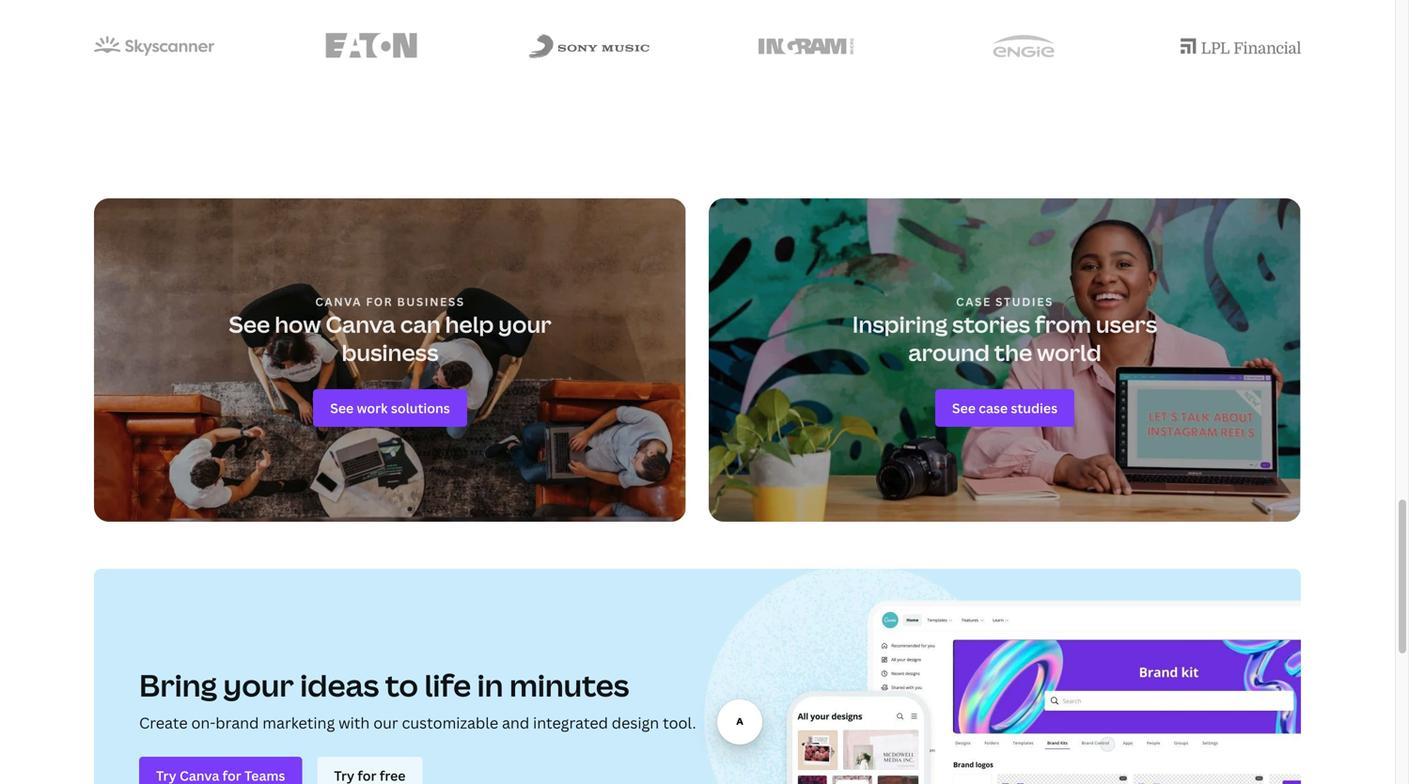 Task type: vqa. For each thing, say whether or not it's contained in the screenshot.
list
no



Task type: describe. For each thing, give the bounding box(es) containing it.
your inside canva for business see how canva can help your business
[[498, 309, 551, 339]]

for
[[366, 294, 393, 309]]

integrated
[[533, 713, 608, 733]]

case
[[956, 294, 992, 309]]

eaton image
[[326, 33, 417, 59]]

from
[[1035, 309, 1091, 339]]

lpl financial image
[[1181, 38, 1301, 54]]

the
[[994, 337, 1032, 368]]

how
[[275, 309, 321, 339]]

with
[[339, 713, 370, 733]]

can
[[400, 309, 441, 339]]

design
[[612, 713, 659, 733]]

0 vertical spatial business
[[397, 294, 465, 309]]

on-
[[191, 713, 216, 733]]

our
[[373, 713, 398, 733]]

in
[[477, 665, 503, 706]]

canva left can
[[326, 309, 396, 339]]

your inside bring your ideas to life in minutes create on-brand marketing with our customizable and integrated design tool.
[[223, 665, 294, 706]]

sony music image
[[529, 34, 649, 58]]

ingram miro image
[[759, 38, 854, 54]]



Task type: locate. For each thing, give the bounding box(es) containing it.
tool.
[[663, 713, 696, 733]]

bring your ideas to life in minutes create on-brand marketing with our customizable and integrated design tool.
[[139, 665, 696, 733]]

bring
[[139, 665, 217, 706]]

create
[[139, 713, 188, 733]]

inspiring
[[852, 309, 948, 339]]

life
[[424, 665, 471, 706]]

world
[[1037, 337, 1101, 368]]

customizable
[[402, 713, 498, 733]]

help
[[445, 309, 494, 339]]

business
[[397, 294, 465, 309], [342, 337, 439, 368]]

your right 'help'
[[498, 309, 551, 339]]

case studies inspiring stories from users around the world
[[852, 294, 1157, 368]]

your
[[498, 309, 551, 339], [223, 665, 294, 706]]

1 horizontal spatial your
[[498, 309, 551, 339]]

ideas
[[300, 665, 379, 706]]

business right for on the top left of the page
[[397, 294, 465, 309]]

marketing
[[263, 713, 335, 733]]

minutes
[[509, 665, 629, 706]]

and
[[502, 713, 529, 733]]

see
[[229, 309, 270, 339]]

skyscanner image
[[94, 36, 214, 56]]

canva for business see how canva can help your business
[[229, 294, 551, 368]]

engie image
[[993, 35, 1055, 57]]

business down for on the top left of the page
[[342, 337, 439, 368]]

0 horizontal spatial your
[[223, 665, 294, 706]]

canva
[[315, 294, 362, 309], [326, 309, 396, 339]]

stories
[[952, 309, 1030, 339]]

1 vertical spatial your
[[223, 665, 294, 706]]

1 vertical spatial business
[[342, 337, 439, 368]]

brand
[[216, 713, 259, 733]]

to
[[385, 665, 418, 706]]

around
[[908, 337, 990, 368]]

0 vertical spatial your
[[498, 309, 551, 339]]

users
[[1096, 309, 1157, 339]]

studies
[[996, 294, 1054, 309]]

your up 'brand'
[[223, 665, 294, 706]]

canva left for on the top left of the page
[[315, 294, 362, 309]]



